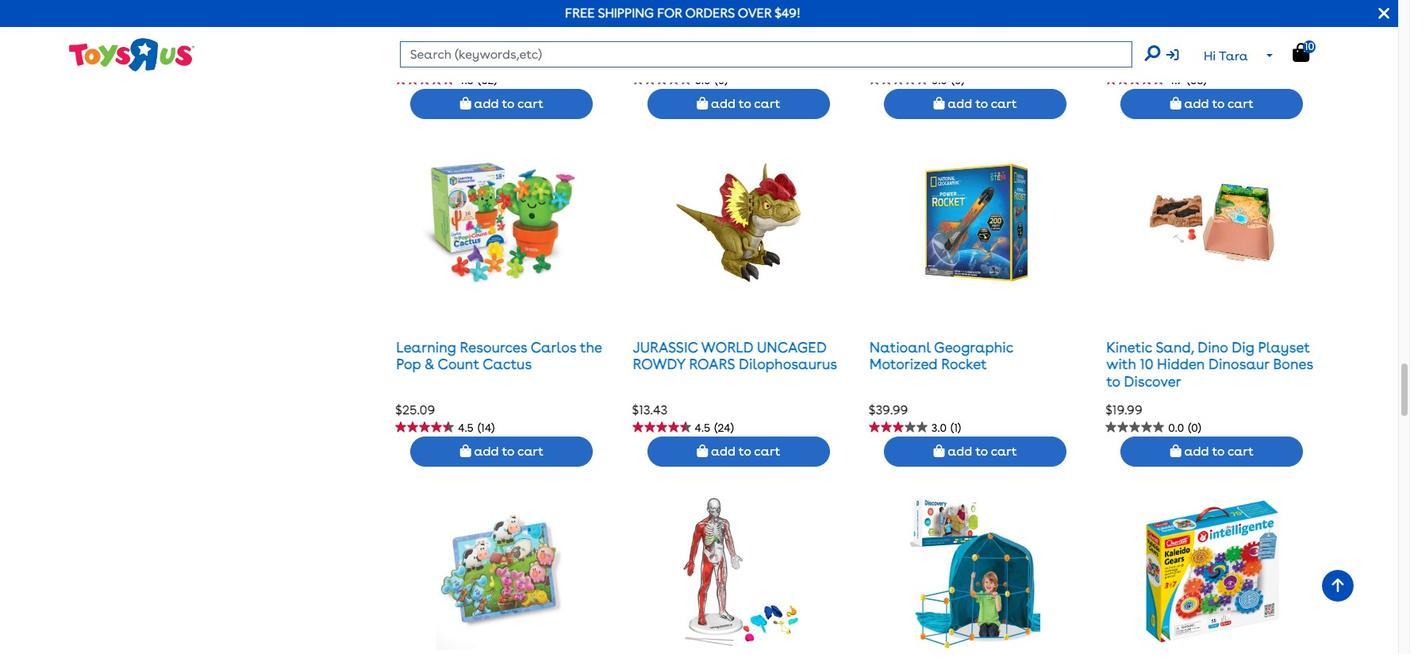 Task type: locate. For each thing, give the bounding box(es) containing it.
magnetic
[[748, 0, 812, 8]]

natioanl
[[870, 339, 931, 355]]

0 horizontal spatial 0.0
[[695, 74, 711, 86]]

& right pop
[[425, 356, 435, 373]]

to for the middle shopping bag icon
[[739, 96, 752, 111]]

0 horizontal spatial 4.5
[[458, 421, 474, 434]]

0 horizontal spatial 10
[[1141, 356, 1154, 373]]

& inside the learning resources carlos the pop & count cactus
[[425, 356, 435, 373]]

sand,
[[1156, 339, 1195, 355]]

0.0 (0) down the discover
[[1169, 421, 1202, 434]]

shopping bag image down 4.5 (14)
[[460, 445, 472, 457]]

Enter Keyword or Item No. search field
[[400, 41, 1133, 67]]

to for shopping bag icon related to kinetic sand, dino dig playset with 10 hidden dinosaur bones to discover
[[1213, 444, 1225, 459]]

add to cart for shopping bag icon for learning resources carlos the pop & count cactus
[[472, 444, 544, 459]]

tara
[[1220, 48, 1249, 64]]

1 horizontal spatial (0)
[[952, 74, 965, 86]]

(0) for easel
[[715, 74, 728, 86]]

learning up pop
[[396, 339, 457, 355]]

includes
[[675, 25, 731, 42]]

learning
[[915, 0, 975, 8], [870, 25, 930, 42], [396, 339, 457, 355]]

natioanl geographic motorized rocket image
[[911, 143, 1041, 302]]

to for shopping bag icon for learning resources carlos the pop & count cactus
[[502, 444, 515, 459]]

to
[[502, 96, 515, 111], [739, 96, 752, 111], [976, 96, 988, 111], [1213, 96, 1225, 111], [1107, 373, 1121, 390], [502, 444, 515, 459], [739, 444, 752, 459], [976, 444, 988, 459], [1213, 444, 1225, 459]]

2 horizontal spatial shopping bag image
[[1171, 445, 1182, 457]]

for
[[658, 6, 683, 21]]

shopping bag image down set
[[934, 97, 945, 110]]

sign in image
[[1167, 48, 1179, 61]]

shipping
[[598, 6, 654, 21]]

(1)
[[951, 421, 962, 434]]

to for shopping bag image underneath 4.8
[[502, 96, 515, 111]]

gears,
[[633, 60, 677, 76]]

geographic
[[935, 339, 1014, 355]]

add to cart for shopping bag image underneath 4.8
[[472, 96, 544, 111]]

add to cart
[[472, 96, 544, 111], [708, 96, 781, 111], [945, 96, 1018, 111], [1182, 96, 1254, 111], [472, 444, 544, 459], [708, 444, 781, 459], [945, 444, 1018, 459], [1182, 444, 1254, 459]]

deluxe
[[698, 0, 744, 8]]

shopping bag image down the discover
[[1171, 445, 1182, 457]]

dino
[[1198, 339, 1229, 355]]

& right letters
[[800, 43, 810, 59]]

(24)
[[715, 421, 734, 434]]

0.0 left 3+
[[695, 74, 711, 86]]

0.0 down set
[[932, 74, 948, 86]]

None search field
[[400, 41, 1160, 67]]

4.5
[[458, 421, 474, 434], [695, 421, 711, 434]]

3.0
[[932, 421, 947, 434]]

1 horizontal spatial 10
[[1305, 40, 1315, 52]]

junior
[[870, 0, 911, 8]]

0.0 (0)
[[695, 74, 728, 86], [932, 74, 965, 86], [1169, 421, 1202, 434]]

0 vertical spatial &
[[800, 43, 810, 59]]

1 vertical spatial learning
[[870, 25, 930, 42]]

10 inside "kinetic sand, dino dig playset with 10 hidden dinosaur bones to discover"
[[1141, 356, 1154, 373]]

(0) down set
[[952, 74, 965, 86]]

learning down fractions
[[870, 25, 930, 42]]

hi
[[1204, 48, 1217, 64]]

1 horizontal spatial &
[[800, 43, 810, 59]]

10 up the discover
[[1141, 356, 1154, 373]]

learning resources carlos the pop & count cactus link
[[396, 339, 602, 373]]

add to cart for shopping bag image below '4.7'
[[1182, 96, 1254, 111]]

quercetti kaleido gears image
[[1133, 491, 1292, 650]]

0 horizontal spatial 0.0 (0)
[[695, 74, 728, 86]]

dinosaur
[[1209, 356, 1270, 373]]

0.0 for learning
[[932, 74, 948, 86]]

1 horizontal spatial 4.5
[[695, 421, 711, 434]]

&
[[800, 43, 810, 59], [425, 356, 435, 373]]

1 horizontal spatial shopping bag image
[[697, 97, 708, 110]]

1 horizontal spatial 0.0 (0)
[[932, 74, 965, 86]]

1 vertical spatial 10
[[1141, 356, 1154, 373]]

rowdy
[[633, 356, 686, 373]]

(0) right ages at the top of page
[[715, 74, 728, 86]]

magnet
[[692, 43, 745, 59]]

0.0 (0) down magnet
[[695, 74, 728, 86]]

learning inside the learning resources carlos the pop & count cactus
[[396, 339, 457, 355]]

10
[[1305, 40, 1315, 52], [1141, 356, 1154, 373]]

1 horizontal spatial 0.0
[[932, 74, 948, 86]]

dry
[[777, 8, 801, 25]]

0.0 (0) for easel
[[695, 74, 728, 86]]

natioanl geographic motorized rocket
[[870, 339, 1014, 373]]

uncaged
[[758, 339, 827, 355]]

0.0 down the discover
[[1169, 421, 1185, 434]]

free shipping for orders over $49! link
[[565, 6, 801, 21]]

stickers,
[[633, 43, 689, 59]]

junior learning food fractions educational learning set
[[870, 0, 1021, 42]]

0.0
[[695, 74, 711, 86], [932, 74, 948, 86], [1169, 421, 1185, 434]]

erase
[[633, 25, 671, 42]]

dilophosaurus
[[739, 356, 838, 373]]

4.5 left '(24)'
[[695, 421, 711, 434]]

shopping bag image right "tara"
[[1294, 43, 1310, 62]]

3+
[[717, 60, 733, 76]]

carlos
[[531, 339, 577, 355]]

0 horizontal spatial shopping bag image
[[460, 445, 472, 457]]

4.5 left (14)
[[458, 421, 474, 434]]

jurassic world uncaged rowdy roars dilophosaurus link
[[633, 339, 838, 373]]

crayola: deluxe magnetic double-sided easel - dry erase includes crayons, stickers, magnet letters & gears, ages 3+ link
[[633, 0, 812, 76]]

jurassic
[[633, 339, 698, 355]]

$14.99
[[869, 54, 906, 70]]

1 4.5 from the left
[[458, 421, 474, 434]]

add
[[474, 96, 499, 111], [711, 96, 736, 111], [948, 96, 973, 111], [1185, 96, 1210, 111], [474, 444, 499, 459], [711, 444, 736, 459], [948, 444, 973, 459], [1185, 444, 1210, 459]]

$25.09
[[396, 402, 435, 417]]

$19.99
[[1106, 402, 1143, 417]]

2 horizontal spatial 0.0 (0)
[[1169, 421, 1202, 434]]

0 horizontal spatial (0)
[[715, 74, 728, 86]]

shopping bag image down ages at the top of page
[[697, 97, 708, 110]]

1 vertical spatial &
[[425, 356, 435, 373]]

-
[[768, 8, 774, 25]]

(0) down the hidden
[[1189, 421, 1202, 434]]

0 vertical spatial learning
[[915, 0, 975, 8]]

0 horizontal spatial &
[[425, 356, 435, 373]]

(62)
[[478, 74, 498, 86]]

shopping bag image down 3.0
[[934, 445, 945, 457]]

2 4.5 from the left
[[695, 421, 711, 434]]

resources
[[460, 339, 528, 355]]

shopping bag image down the 4.5 (24)
[[697, 445, 708, 457]]

10 right "tara"
[[1305, 40, 1315, 52]]

(14)
[[478, 421, 495, 434]]

4.8
[[458, 74, 474, 86]]

shopping bag image
[[697, 97, 708, 110], [460, 445, 472, 457], [1171, 445, 1182, 457]]

shopping bag image
[[1294, 43, 1310, 62], [460, 97, 472, 110], [934, 97, 945, 110], [1171, 97, 1182, 110], [697, 445, 708, 457], [934, 445, 945, 457]]

learning up set
[[915, 0, 975, 8]]

educational
[[937, 8, 1021, 25]]

2 vertical spatial learning
[[396, 339, 457, 355]]

0.0 (0) down set
[[932, 74, 965, 86]]

add to cart button
[[411, 89, 593, 119], [648, 89, 830, 119], [885, 89, 1067, 119], [1121, 89, 1304, 119], [411, 437, 593, 467], [648, 437, 830, 467], [885, 437, 1067, 467], [1121, 437, 1304, 467]]

4.8 (62)
[[458, 74, 498, 86]]

cart
[[518, 96, 544, 111], [755, 96, 781, 111], [991, 96, 1018, 111], [1228, 96, 1254, 111], [518, 444, 544, 459], [755, 444, 781, 459], [991, 444, 1018, 459], [1228, 444, 1254, 459]]

jurassic world uncaged rowdy roars dilophosaurus image
[[674, 143, 804, 302]]

4.7
[[1169, 74, 1184, 86]]

crayola:
[[633, 0, 694, 8]]

hi tara button
[[1167, 41, 1284, 71]]



Task type: describe. For each thing, give the bounding box(es) containing it.
set
[[934, 25, 955, 42]]

4.5 for pop
[[458, 421, 474, 434]]

add to cart for shopping bag image underneath 3.0
[[945, 444, 1018, 459]]

0.0 (0) for learning
[[932, 74, 965, 86]]

kinetic sand, dino dig playset with 10 hidden dinosaur bones to discover image
[[1147, 143, 1278, 302]]

hi tara
[[1204, 48, 1249, 64]]

sided
[[687, 8, 724, 25]]

discovery #mindblown 3d human anatomy 28-piece biology model image
[[674, 491, 804, 650]]

2 horizontal spatial (0)
[[1189, 421, 1202, 434]]

bones
[[1274, 356, 1314, 373]]

$49!
[[775, 6, 801, 21]]

count
[[438, 356, 480, 373]]

dig
[[1232, 339, 1255, 355]]

crayola: deluxe magnetic double-sided easel - dry erase includes crayons, stickers, magnet letters & gears, ages 3+
[[633, 0, 812, 76]]

hidden
[[1158, 356, 1206, 373]]

kinetic
[[1107, 339, 1153, 355]]

4.7 (58)
[[1169, 74, 1207, 86]]

$89.99
[[632, 54, 673, 70]]

jurassic world uncaged rowdy roars dilophosaurus
[[633, 339, 838, 373]]

world
[[702, 339, 754, 355]]

free shipping for orders over $49!
[[565, 6, 801, 21]]

2 horizontal spatial 0.0
[[1169, 421, 1185, 434]]

motorized
[[870, 356, 938, 373]]

easel
[[728, 8, 765, 25]]

$39.99
[[869, 402, 909, 417]]

free
[[565, 6, 595, 21]]

discovery kids flexible construction fort, set of 69 image
[[911, 491, 1041, 650]]

kinetic sand, dino dig playset with 10 hidden dinosaur bones to discover
[[1107, 339, 1314, 390]]

cactus
[[483, 356, 532, 373]]

close button image
[[1379, 5, 1390, 22]]

$21.99
[[396, 54, 432, 70]]

0.0 for easel
[[695, 74, 711, 86]]

rocket
[[942, 356, 988, 373]]

& inside crayola: deluxe magnetic double-sided easel - dry erase includes crayons, stickers, magnet letters & gears, ages 3+
[[800, 43, 810, 59]]

food
[[978, 0, 1012, 8]]

4.5 for roars
[[695, 421, 711, 434]]

shopping bag image inside 10 link
[[1294, 43, 1310, 62]]

letters
[[749, 43, 796, 59]]

to for shopping bag image underneath 3.0
[[976, 444, 988, 459]]

to for shopping bag image below set
[[976, 96, 988, 111]]

10 link
[[1294, 40, 1326, 63]]

shopping bag image down '4.7'
[[1171, 97, 1182, 110]]

shopping bag image for learning resources carlos the pop & count cactus
[[460, 445, 472, 457]]

melissa and doug blues clues you musical farm sound puzzle, set of 6 image
[[437, 491, 567, 650]]

add to cart for shopping bag image below set
[[945, 96, 1018, 111]]

the
[[580, 339, 602, 355]]

orders
[[686, 6, 735, 21]]

shopping bag image for kinetic sand, dino dig playset with 10 hidden dinosaur bones to discover
[[1171, 445, 1182, 457]]

crayons,
[[734, 25, 796, 42]]

pop
[[396, 356, 421, 373]]

3.0 (1)
[[932, 421, 962, 434]]

add to cart for shopping bag icon related to kinetic sand, dino dig playset with 10 hidden dinosaur bones to discover
[[1182, 444, 1254, 459]]

toys r us image
[[68, 37, 195, 73]]

$17.99
[[1106, 54, 1142, 70]]

add to cart for the middle shopping bag icon
[[708, 96, 781, 111]]

(58)
[[1188, 74, 1207, 86]]

ages
[[681, 60, 713, 76]]

natioanl geographic motorized rocket link
[[870, 339, 1014, 373]]

junior learning food fractions educational learning set link
[[870, 0, 1021, 42]]

kinetic sand, dino dig playset with 10 hidden dinosaur bones to discover link
[[1107, 339, 1314, 390]]

roars
[[690, 356, 736, 373]]

to for shopping bag image below '4.7'
[[1213, 96, 1225, 111]]

4.5 (24)
[[695, 421, 734, 434]]

with
[[1107, 356, 1137, 373]]

fractions
[[870, 8, 933, 25]]

playset
[[1259, 339, 1311, 355]]

0 vertical spatial 10
[[1305, 40, 1315, 52]]

to inside "kinetic sand, dino dig playset with 10 hidden dinosaur bones to discover"
[[1107, 373, 1121, 390]]

double-
[[633, 8, 687, 25]]

shopping bag image down 4.8
[[460, 97, 472, 110]]

discover
[[1125, 373, 1182, 390]]

learning resources carlos the pop & count cactus image
[[423, 143, 582, 302]]

learning resources carlos the pop & count cactus
[[396, 339, 602, 373]]

$13.43
[[632, 402, 668, 417]]

4.5 (14)
[[458, 421, 495, 434]]

over
[[738, 6, 772, 21]]

(0) for learning
[[952, 74, 965, 86]]

to for shopping bag image underneath the 4.5 (24)
[[739, 444, 752, 459]]

add to cart for shopping bag image underneath the 4.5 (24)
[[708, 444, 781, 459]]



Task type: vqa. For each thing, say whether or not it's contained in the screenshot.


